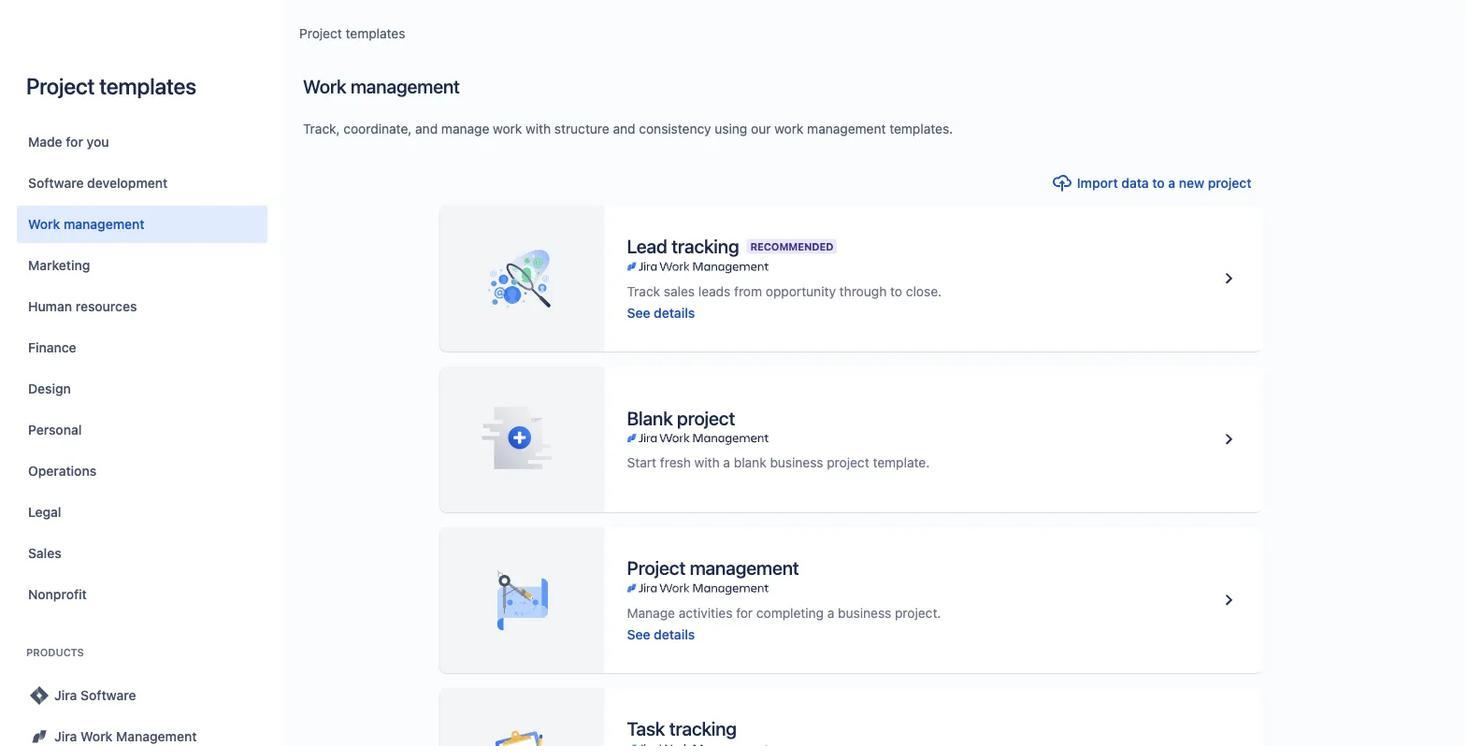 Task type: describe. For each thing, give the bounding box(es) containing it.
through
[[840, 283, 887, 299]]

project management image
[[1219, 589, 1241, 612]]

manage
[[627, 605, 675, 621]]

jira for jira work management
[[54, 729, 77, 745]]

0 vertical spatial project
[[299, 26, 342, 41]]

a for new
[[1169, 175, 1176, 191]]

nonprofit button
[[17, 576, 268, 614]]

2 horizontal spatial work
[[303, 75, 347, 97]]

personal
[[28, 422, 82, 438]]

lead tracking image
[[1219, 268, 1241, 290]]

track sales leads from opportunity through to close.
[[627, 283, 942, 299]]

import data to a new project button
[[1040, 168, 1264, 198]]

1 vertical spatial software
[[81, 688, 136, 704]]

see details button for project
[[627, 625, 695, 644]]

tracking for task tracking
[[670, 718, 737, 740]]

management
[[116, 729, 197, 745]]

human resources
[[28, 299, 137, 314]]

see for lead tracking
[[627, 305, 651, 320]]

made for you
[[28, 134, 109, 150]]

to inside button
[[1153, 175, 1166, 191]]

sales button
[[17, 535, 268, 573]]

task
[[627, 718, 665, 740]]

consistency
[[639, 121, 712, 137]]

1 horizontal spatial with
[[695, 455, 720, 471]]

1 horizontal spatial project templates
[[299, 26, 406, 41]]

start
[[627, 455, 657, 471]]

fresh
[[660, 455, 691, 471]]

blank
[[734, 455, 767, 471]]

project inside button
[[1209, 175, 1252, 191]]

blank
[[627, 407, 673, 429]]

leads
[[699, 283, 731, 299]]

design
[[28, 381, 71, 397]]

products
[[26, 647, 84, 659]]

0 vertical spatial templates
[[346, 26, 406, 41]]

from
[[734, 283, 763, 299]]

jira software button
[[17, 677, 268, 715]]

finance button
[[17, 329, 268, 367]]

data
[[1122, 175, 1150, 191]]

1 and from the left
[[416, 121, 438, 137]]

lead
[[627, 235, 668, 257]]

template.
[[873, 455, 930, 471]]

see details for lead
[[627, 305, 695, 320]]

jira software image
[[28, 685, 51, 707]]

manage activities for completing a business project.
[[627, 605, 942, 621]]

templates.
[[890, 121, 954, 137]]

import
[[1078, 175, 1119, 191]]

jira work management
[[54, 729, 197, 745]]

legal button
[[17, 494, 268, 531]]

marketing
[[28, 258, 90, 273]]

project templates link
[[299, 22, 406, 45]]

you
[[87, 134, 109, 150]]

start fresh with a blank business project template.
[[627, 455, 930, 471]]

project management
[[627, 557, 799, 579]]

coordinate,
[[344, 121, 412, 137]]

track, coordinate, and manage work with structure and consistency using our work management templates.
[[303, 121, 954, 137]]

work management inside button
[[28, 217, 145, 232]]

tracking for lead tracking
[[672, 235, 740, 257]]

jira software
[[54, 688, 136, 704]]

sales
[[28, 546, 61, 561]]

design button
[[17, 370, 268, 408]]

development
[[87, 175, 168, 191]]

management up the activities at the left
[[690, 557, 799, 579]]

sales
[[664, 283, 695, 299]]

see details for project
[[627, 627, 695, 642]]

new
[[1180, 175, 1205, 191]]

0 horizontal spatial templates
[[99, 73, 196, 99]]

human resources button
[[17, 288, 268, 326]]

1 vertical spatial to
[[891, 283, 903, 299]]

management up "coordinate," at the left of page
[[351, 75, 460, 97]]



Task type: vqa. For each thing, say whether or not it's contained in the screenshot.
Track
yes



Task type: locate. For each thing, give the bounding box(es) containing it.
see
[[627, 305, 651, 320], [627, 627, 651, 642]]

0 vertical spatial business
[[770, 455, 824, 471]]

1 horizontal spatial work management
[[303, 75, 460, 97]]

0 vertical spatial work
[[303, 75, 347, 97]]

work up track, at the left
[[303, 75, 347, 97]]

blank project
[[627, 407, 736, 429]]

details down sales
[[654, 305, 695, 320]]

1 vertical spatial for
[[737, 605, 753, 621]]

jira software image
[[28, 685, 51, 707]]

track,
[[303, 121, 340, 137]]

made
[[28, 134, 62, 150]]

opportunity
[[766, 283, 836, 299]]

marketing button
[[17, 247, 268, 284]]

0 vertical spatial with
[[526, 121, 551, 137]]

to
[[1153, 175, 1166, 191], [891, 283, 903, 299]]

business for blank project
[[770, 455, 824, 471]]

business
[[770, 455, 824, 471], [838, 605, 892, 621]]

1 see details from the top
[[627, 305, 695, 320]]

for left you
[[66, 134, 83, 150]]

business left project.
[[838, 605, 892, 621]]

0 vertical spatial a
[[1169, 175, 1176, 191]]

and right structure
[[613, 121, 636, 137]]

work down jira software
[[81, 729, 113, 745]]

for inside button
[[66, 134, 83, 150]]

see for project management
[[627, 627, 651, 642]]

1 horizontal spatial for
[[737, 605, 753, 621]]

lead tracking
[[627, 235, 740, 257]]

project up 'fresh'
[[677, 407, 736, 429]]

work
[[493, 121, 522, 137], [775, 121, 804, 137]]

2 vertical spatial work
[[81, 729, 113, 745]]

jira right jira work management icon on the left bottom
[[54, 729, 77, 745]]

a right completing
[[828, 605, 835, 621]]

to left the close.
[[891, 283, 903, 299]]

operations button
[[17, 453, 268, 490]]

finance
[[28, 340, 76, 356]]

0 horizontal spatial a
[[724, 455, 731, 471]]

see down manage
[[627, 627, 651, 642]]

jira work management button
[[17, 719, 268, 747]]

2 see from the top
[[627, 627, 651, 642]]

0 vertical spatial see details
[[627, 305, 695, 320]]

0 vertical spatial details
[[654, 305, 695, 320]]

1 horizontal spatial project
[[827, 455, 870, 471]]

resources
[[76, 299, 137, 314]]

0 horizontal spatial project
[[677, 407, 736, 429]]

software development button
[[17, 165, 268, 202]]

work management down software development at the left top
[[28, 217, 145, 232]]

jira work management image
[[627, 260, 769, 275], [627, 260, 769, 275], [627, 431, 769, 446], [627, 431, 769, 446], [627, 581, 769, 596], [627, 581, 769, 596], [28, 726, 51, 747], [627, 742, 769, 747], [627, 742, 769, 747]]

1 horizontal spatial and
[[613, 121, 636, 137]]

see details button down manage
[[627, 625, 695, 644]]

2 vertical spatial project
[[827, 455, 870, 471]]

a left new
[[1169, 175, 1176, 191]]

1 vertical spatial project
[[677, 407, 736, 429]]

work
[[303, 75, 347, 97], [28, 217, 60, 232], [81, 729, 113, 745]]

see details button for lead
[[627, 304, 695, 322]]

see details down track
[[627, 305, 695, 320]]

0 vertical spatial tracking
[[672, 235, 740, 257]]

for
[[66, 134, 83, 150], [737, 605, 753, 621]]

work up marketing
[[28, 217, 60, 232]]

1 see from the top
[[627, 305, 651, 320]]

management left templates.
[[808, 121, 886, 137]]

legal
[[28, 505, 61, 520]]

0 vertical spatial jira
[[54, 688, 77, 704]]

management down software development at the left top
[[64, 217, 145, 232]]

1 horizontal spatial work
[[81, 729, 113, 745]]

details down manage
[[654, 627, 695, 642]]

software down "made"
[[28, 175, 84, 191]]

1 vertical spatial details
[[654, 627, 695, 642]]

0 vertical spatial see details button
[[627, 304, 695, 322]]

1 horizontal spatial a
[[828, 605, 835, 621]]

human
[[28, 299, 72, 314]]

tracking
[[672, 235, 740, 257], [670, 718, 737, 740]]

import data to a new project
[[1078, 175, 1252, 191]]

management inside button
[[64, 217, 145, 232]]

and left manage
[[416, 121, 438, 137]]

details for project
[[654, 627, 695, 642]]

work management button
[[17, 206, 268, 243]]

project
[[1209, 175, 1252, 191], [677, 407, 736, 429], [827, 455, 870, 471]]

track
[[627, 283, 661, 299]]

tracking right task
[[670, 718, 737, 740]]

2 horizontal spatial a
[[1169, 175, 1176, 191]]

project.
[[895, 605, 942, 621]]

0 vertical spatial project
[[1209, 175, 1252, 191]]

jira for jira software
[[54, 688, 77, 704]]

0 horizontal spatial business
[[770, 455, 824, 471]]

jira right jira software icon
[[54, 688, 77, 704]]

for right the activities at the left
[[737, 605, 753, 621]]

1 vertical spatial work
[[28, 217, 60, 232]]

details for lead
[[654, 305, 695, 320]]

project for manage activities for completing a business project.
[[627, 557, 686, 579]]

using
[[715, 121, 748, 137]]

with
[[526, 121, 551, 137], [695, 455, 720, 471]]

software up jira work management
[[81, 688, 136, 704]]

2 see details from the top
[[627, 627, 695, 642]]

2 horizontal spatial project
[[1209, 175, 1252, 191]]

see details
[[627, 305, 695, 320], [627, 627, 695, 642]]

with left structure
[[526, 121, 551, 137]]

work management up "coordinate," at the left of page
[[303, 75, 460, 97]]

2 see details button from the top
[[627, 625, 695, 644]]

0 vertical spatial project templates
[[299, 26, 406, 41]]

1 work from the left
[[493, 121, 522, 137]]

1 vertical spatial a
[[724, 455, 731, 471]]

work right our
[[775, 121, 804, 137]]

work right manage
[[493, 121, 522, 137]]

project right new
[[1209, 175, 1252, 191]]

0 horizontal spatial project
[[26, 73, 95, 99]]

1 vertical spatial project
[[26, 73, 95, 99]]

0 horizontal spatial project templates
[[26, 73, 196, 99]]

templates
[[346, 26, 406, 41], [99, 73, 196, 99]]

1 details from the top
[[654, 305, 695, 320]]

work management
[[303, 75, 460, 97], [28, 217, 145, 232]]

project for products
[[26, 73, 95, 99]]

and
[[416, 121, 438, 137], [613, 121, 636, 137]]

0 horizontal spatial with
[[526, 121, 551, 137]]

0 vertical spatial work management
[[303, 75, 460, 97]]

jira work management image inside button
[[28, 726, 51, 747]]

1 vertical spatial with
[[695, 455, 720, 471]]

blank project image
[[1219, 428, 1241, 451]]

0 horizontal spatial work
[[28, 217, 60, 232]]

project
[[299, 26, 342, 41], [26, 73, 95, 99], [627, 557, 686, 579]]

1 vertical spatial project templates
[[26, 73, 196, 99]]

1 jira from the top
[[54, 688, 77, 704]]

1 horizontal spatial work
[[775, 121, 804, 137]]

2 details from the top
[[654, 627, 695, 642]]

see down track
[[627, 305, 651, 320]]

1 vertical spatial see details
[[627, 627, 695, 642]]

1 vertical spatial business
[[838, 605, 892, 621]]

management
[[351, 75, 460, 97], [808, 121, 886, 137], [64, 217, 145, 232], [690, 557, 799, 579]]

1 see details button from the top
[[627, 304, 695, 322]]

0 horizontal spatial and
[[416, 121, 438, 137]]

2 vertical spatial project
[[627, 557, 686, 579]]

1 vertical spatial tracking
[[670, 718, 737, 740]]

0 horizontal spatial for
[[66, 134, 83, 150]]

1 horizontal spatial to
[[1153, 175, 1166, 191]]

0 vertical spatial software
[[28, 175, 84, 191]]

task tracking
[[627, 718, 737, 740]]

2 work from the left
[[775, 121, 804, 137]]

personal button
[[17, 412, 268, 449]]

nonprofit
[[28, 587, 87, 603]]

project left template.
[[827, 455, 870, 471]]

recommended
[[751, 240, 834, 253]]

software development
[[28, 175, 168, 191]]

with right 'fresh'
[[695, 455, 720, 471]]

0 vertical spatial see
[[627, 305, 651, 320]]

0 vertical spatial for
[[66, 134, 83, 150]]

a left blank
[[724, 455, 731, 471]]

see details down manage
[[627, 627, 695, 642]]

to right data
[[1153, 175, 1166, 191]]

software
[[28, 175, 84, 191], [81, 688, 136, 704]]

business right blank
[[770, 455, 824, 471]]

1 horizontal spatial templates
[[346, 26, 406, 41]]

2 and from the left
[[613, 121, 636, 137]]

1 vertical spatial work management
[[28, 217, 145, 232]]

manage
[[442, 121, 490, 137]]

1 vertical spatial see details button
[[627, 625, 695, 644]]

0 vertical spatial to
[[1153, 175, 1166, 191]]

jira work management image
[[28, 726, 51, 747]]

made for you button
[[17, 123, 268, 161]]

a for blank
[[724, 455, 731, 471]]

activities
[[679, 605, 733, 621]]

details
[[654, 305, 695, 320], [654, 627, 695, 642]]

see details button down track
[[627, 304, 695, 322]]

jira
[[54, 688, 77, 704], [54, 729, 77, 745]]

a inside import data to a new project button
[[1169, 175, 1176, 191]]

business for project management
[[838, 605, 892, 621]]

close.
[[906, 283, 942, 299]]

see details button
[[627, 304, 695, 322], [627, 625, 695, 644]]

0 horizontal spatial to
[[891, 283, 903, 299]]

1 horizontal spatial project
[[299, 26, 342, 41]]

1 vertical spatial templates
[[99, 73, 196, 99]]

1 horizontal spatial business
[[838, 605, 892, 621]]

operations
[[28, 464, 96, 479]]

tracking up leads
[[672, 235, 740, 257]]

2 jira from the top
[[54, 729, 77, 745]]

1 vertical spatial see
[[627, 627, 651, 642]]

1 vertical spatial jira
[[54, 729, 77, 745]]

our
[[751, 121, 771, 137]]

a
[[1169, 175, 1176, 191], [724, 455, 731, 471], [828, 605, 835, 621]]

2 horizontal spatial project
[[627, 557, 686, 579]]

2 vertical spatial a
[[828, 605, 835, 621]]

0 horizontal spatial work
[[493, 121, 522, 137]]

0 horizontal spatial work management
[[28, 217, 145, 232]]

project templates
[[299, 26, 406, 41], [26, 73, 196, 99]]

completing
[[757, 605, 824, 621]]

structure
[[555, 121, 610, 137]]



